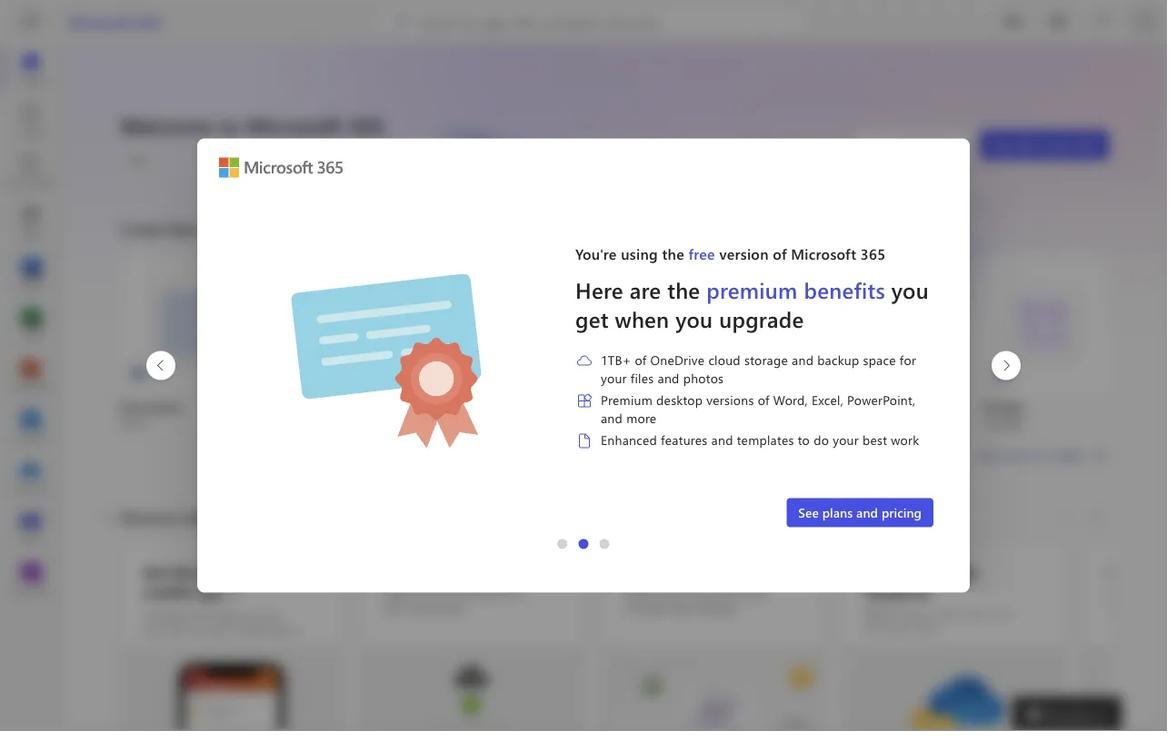 Task type: vqa. For each thing, say whether or not it's contained in the screenshot.
Account manager for Kate Yudina Image on the top right
no



Task type: describe. For each thing, give the bounding box(es) containing it.
feedback
[[1046, 705, 1107, 724]]

word
[[120, 416, 147, 431]]

excel workbook image
[[419, 364, 437, 382]]

upgrade
[[719, 304, 804, 333]]

1 ● tab from the left
[[557, 536, 569, 552]]

1 ● from the left
[[557, 536, 569, 552]]

see plans and pricing
[[799, 505, 922, 521]]

workbook
[[408, 399, 469, 416]]

2 horizontal spatial you
[[892, 275, 929, 304]]

excel,
[[812, 392, 844, 409]]

onedrive inside get started with onedrive watch how to store, sync, and share your files.
[[866, 583, 931, 602]]

the inside 'download the app to access your files on your mobile device.'
[[197, 609, 213, 623]]

watch how to securely store your documents. link
[[363, 545, 581, 732]]

lists list image
[[851, 364, 869, 382]]

work
[[891, 432, 920, 449]]

welcome
[[120, 111, 213, 140]]

are
[[630, 275, 661, 304]]

sync,
[[967, 606, 991, 621]]

buy microsoft 365 button
[[980, 131, 1109, 160]]

see for see plans and pricing
[[799, 505, 819, 521]]

none search field inside microsoft 365 banner
[[380, 7, 805, 36]]

dialog containing here are the
[[0, 0, 1167, 732]]

manage
[[625, 601, 664, 616]]

on
[[191, 623, 204, 638]]

plans
[[823, 505, 853, 521]]

t
[[1164, 586, 1167, 601]]

to inside slide 2 of 3. group
[[798, 432, 810, 449]]

3 ● from the left
[[599, 536, 611, 552]]

document
[[120, 399, 181, 416]]

storage
[[745, 352, 788, 369]]

started
[[894, 563, 943, 582]]

excel
[[408, 416, 432, 431]]

collaborate in real time image
[[1085, 646, 1167, 732]]

files.
[[920, 621, 942, 636]]

and inside get started with onedrive watch how to store, sync, and share your files.
[[994, 606, 1012, 621]]

you get when you upgrade
[[576, 275, 929, 333]]

1tb+
[[601, 352, 631, 369]]

apps image
[[22, 213, 40, 231]]

3 ● tab from the left
[[599, 536, 611, 552]]

and down quiz at the right bottom of the page
[[712, 432, 733, 449]]

365 inside get the microsoft 365 mobile app
[[270, 563, 296, 582]]

store
[[498, 586, 523, 601]]

device.
[[269, 623, 303, 638]]

install apps
[[892, 137, 958, 154]]

discover
[[121, 508, 178, 527]]

microsoft inside get the microsoft 365 mobile app
[[199, 563, 266, 582]]

form forms
[[552, 399, 582, 431]]

create new
[[120, 219, 198, 239]]

and up "desktop"
[[658, 370, 680, 387]]

onedrive inside 1tb+ of onedrive cloud storage and backup space for your files and photos
[[651, 352, 705, 369]]

list containing document
[[120, 255, 1109, 431]]

presentation
[[264, 399, 338, 416]]

2 ● tab from the left
[[578, 536, 590, 552]]

pricing
[[882, 505, 922, 521]]

365 inside banner
[[136, 12, 161, 31]]

premium desktop versions of word, excel, powerpoint, and more
[[601, 392, 916, 427]]

microsoft 365
[[69, 12, 161, 31]]

of inside 1tb+ of onedrive cloud storage and backup space for your files and photos
[[635, 352, 647, 369]]

mobile inside get the microsoft 365 mobile app
[[144, 583, 192, 602]]

form
[[552, 399, 582, 416]]

of inside the 'premium desktop versions of word, excel, powerpoint, and more'
[[758, 392, 770, 409]]

you're using the free version of microsoft 365
[[576, 244, 886, 264]]

microsoft inside banner
[[69, 12, 132, 31]]

0 horizontal spatial create
[[120, 219, 163, 239]]

how inside watch how to share files and manage share settings.
[[659, 586, 680, 601]]

feedback button
[[1013, 697, 1122, 732]]

how inside get started with onedrive watch how to store, sync, and share your files.
[[899, 606, 920, 621]]

powerpoint,
[[847, 392, 916, 409]]

best
[[863, 432, 888, 449]]

quiz
[[696, 399, 722, 416]]

powerpoint image
[[22, 366, 40, 384]]

1 horizontal spatial share
[[696, 586, 722, 601]]

documents.
[[409, 601, 467, 616]]

this account doesn't have a microsoft 365 subscription. click to view your benefits. tooltip
[[120, 149, 156, 167]]

files inside 'download the app to access your files on your mobile device.'
[[169, 623, 188, 638]]

watch how to share files and manage share settings. link
[[603, 545, 822, 732]]

save files to the cloud image
[[363, 646, 581, 732]]

welcome to microsoft 365
[[120, 111, 385, 140]]

get started with onedrive watch how to store, sync, and share your files.
[[866, 563, 1012, 636]]

get the microsoft 365 mobile app
[[144, 563, 296, 602]]

what
[[182, 508, 215, 527]]

your left on
[[144, 623, 166, 638]]

discover what you can do button
[[95, 503, 297, 532]]

outlook image
[[22, 416, 40, 435]]

onedrive image
[[22, 467, 40, 486]]

backup
[[818, 352, 860, 369]]

watch inside watch how to share files and manage share settings.
[[625, 586, 656, 601]]

microsoft inside button
[[1017, 137, 1073, 154]]

you're
[[576, 244, 617, 264]]

install apps button
[[857, 131, 969, 160]]

free
[[689, 244, 715, 264]]

get the microsoft 365 mobile app image
[[122, 646, 341, 732]]

see more in create link
[[976, 445, 1109, 466]]

microsoft 365 banner
[[0, 0, 1167, 44]]

and inside the 'premium desktop versions of word, excel, powerpoint, and more'
[[601, 410, 623, 427]]

your left best
[[833, 432, 859, 449]]

apps
[[930, 137, 958, 154]]

benefits
[[804, 275, 886, 304]]

pagination for first run slides. slide 2 of 3 selected. tab list
[[197, 528, 970, 552]]

design designer
[[984, 399, 1027, 431]]

share a file image
[[603, 646, 822, 732]]

files inside watch how to share files and manage share settings.
[[725, 586, 745, 601]]

to inside 'download the app to access your files on your mobile device.'
[[237, 609, 248, 623]]

1 horizontal spatial you
[[676, 304, 713, 333]]

to inside 'watch how to securely store your documents.'
[[442, 586, 452, 601]]

cloud
[[709, 352, 741, 369]]

onenote image
[[22, 569, 40, 587]]

watch how to securely store your documents.
[[384, 586, 523, 616]]

1tb+ of onedrive cloud storage and backup space for your files and photos
[[601, 352, 917, 387]]

word image
[[22, 264, 40, 282]]



Task type: locate. For each thing, give the bounding box(es) containing it.
my content image
[[22, 162, 40, 180]]

word document image
[[131, 364, 149, 382]]

see inside create new element
[[977, 447, 998, 464]]

and right plans
[[857, 505, 878, 521]]

get left started
[[866, 563, 890, 582]]

to right welcome on the top left of the page
[[219, 111, 240, 140]]

see inside button
[[799, 505, 819, 521]]

forms
[[552, 416, 582, 431]]

get inside get started with onedrive watch how to store, sync, and share your files.
[[866, 563, 890, 582]]

app right on
[[216, 609, 234, 623]]

to inside watch how to share files and manage share settings.
[[683, 586, 693, 601]]

microsoft inside slide 2 of 3. group
[[791, 244, 857, 264]]

onedrive
[[651, 352, 705, 369], [866, 583, 931, 602]]

0 horizontal spatial share
[[668, 601, 694, 616]]

home image
[[22, 60, 40, 78]]

access
[[251, 609, 282, 623]]

0 vertical spatial app
[[196, 583, 222, 602]]

and inside watch how to share files and manage share settings.
[[748, 586, 766, 601]]

do inside dropdown button
[[275, 508, 293, 527]]

dialog
[[0, 0, 1167, 732]]

excel image
[[22, 315, 40, 333]]

see plans and pricing button
[[787, 499, 934, 528]]

word,
[[773, 392, 808, 409]]

watch left securely
[[384, 586, 415, 601]]

app inside 'download the app to access your files on your mobile device.'
[[216, 609, 234, 623]]

install
[[892, 137, 927, 154]]

microsoft 365 logo image
[[219, 158, 344, 178]]

1 vertical spatial mobile
[[232, 623, 266, 638]]

0 horizontal spatial mobile
[[144, 583, 192, 602]]

0 vertical spatial onedrive
[[651, 352, 705, 369]]

how left settings.
[[659, 586, 680, 601]]

to left store,
[[923, 606, 934, 621]]

document
[[0, 0, 1167, 732]]

and right settings.
[[748, 586, 766, 601]]

features
[[661, 432, 708, 449]]

do down excel,
[[814, 432, 829, 449]]

of
[[773, 244, 787, 264], [635, 352, 647, 369], [758, 392, 770, 409]]

create
[[120, 219, 163, 239], [1048, 447, 1084, 464]]

download the app to access your files on your mobile device.
[[144, 609, 303, 638]]

you right benefits
[[892, 275, 929, 304]]

your right on
[[207, 623, 229, 638]]

the up download
[[172, 563, 195, 582]]

1 horizontal spatial files
[[631, 370, 654, 387]]

watch left files.
[[866, 606, 896, 621]]

● ● ●
[[557, 536, 611, 552]]

get for get the microsoft 365 mobile app
[[144, 563, 168, 582]]

and right sync,
[[994, 606, 1012, 621]]

onedrive up photos on the right of the page
[[651, 352, 705, 369]]

here are the premium benefits
[[576, 275, 886, 304]]

2 vertical spatial of
[[758, 392, 770, 409]]

1 horizontal spatial get
[[866, 563, 890, 582]]

0 horizontal spatial of
[[635, 352, 647, 369]]

0 horizontal spatial see
[[799, 505, 819, 521]]

design
[[984, 399, 1024, 416]]

1 horizontal spatial of
[[758, 392, 770, 409]]

how left store,
[[899, 606, 920, 621]]

watch how to share files and manage share settings.
[[625, 586, 766, 616]]

app up 'download the app to access your files on your mobile device.'
[[196, 583, 222, 602]]

how left securely
[[418, 586, 439, 601]]

mobile left device.
[[232, 623, 266, 638]]

the inside get the microsoft 365 mobile app
[[172, 563, 195, 582]]

see more in create
[[977, 447, 1084, 464]]

new
[[167, 219, 198, 239]]

templates
[[737, 432, 794, 449]]

see left plans
[[799, 505, 819, 521]]

2 horizontal spatial ●
[[599, 536, 611, 552]]

to right templates
[[798, 432, 810, 449]]

your left documents.
[[384, 601, 406, 616]]

0 horizontal spatial ●
[[557, 536, 569, 552]]

and left backup
[[792, 352, 814, 369]]

watch
[[384, 586, 415, 601], [625, 586, 656, 601], [1106, 586, 1137, 601], [866, 606, 896, 621]]

for
[[900, 352, 917, 369]]

to left access
[[237, 609, 248, 623]]

download
[[144, 609, 194, 623]]

see
[[977, 447, 998, 464], [799, 505, 819, 521]]

in
[[1034, 447, 1044, 464]]

0 vertical spatial create
[[120, 219, 163, 239]]

0 vertical spatial files
[[631, 370, 654, 387]]

0 vertical spatial of
[[773, 244, 787, 264]]

navigation
[[0, 44, 62, 604]]

1 vertical spatial create
[[1048, 447, 1084, 464]]

of left word,
[[758, 392, 770, 409]]

● tab
[[557, 536, 569, 552], [578, 536, 590, 552], [599, 536, 611, 552]]

1 vertical spatial more
[[1001, 447, 1030, 464]]

can
[[248, 508, 271, 527]]

microsoft
[[69, 12, 132, 31], [246, 111, 342, 140], [1017, 137, 1073, 154], [791, 244, 857, 264], [199, 563, 266, 582]]

0 horizontal spatial do
[[275, 508, 293, 527]]

enhanced features and templates to do your best work
[[601, 432, 920, 449]]

the
[[662, 244, 685, 264], [668, 275, 700, 304], [172, 563, 195, 582], [197, 609, 213, 623]]

get
[[144, 563, 168, 582], [866, 563, 890, 582]]

1 horizontal spatial ● tab
[[578, 536, 590, 552]]

teams image
[[22, 518, 40, 536]]

do inside slide 2 of 3. group
[[814, 432, 829, 449]]

securely
[[455, 586, 495, 601]]

versions
[[707, 392, 754, 409]]

version
[[720, 244, 769, 264]]

app
[[196, 583, 222, 602], [216, 609, 234, 623]]

mobile
[[144, 583, 192, 602], [232, 623, 266, 638]]

store,
[[937, 606, 964, 621]]

to left settings.
[[683, 586, 693, 601]]

1 horizontal spatial more
[[1001, 447, 1030, 464]]

1 get from the left
[[144, 563, 168, 582]]

your down 1tb+
[[601, 370, 627, 387]]

0 vertical spatial mobile
[[144, 583, 192, 602]]

to left securely
[[442, 586, 452, 601]]

designer
[[984, 416, 1027, 431]]

2 get from the left
[[866, 563, 890, 582]]

1 vertical spatial onedrive
[[866, 583, 931, 602]]

to inside get started with onedrive watch how to store, sync, and share your files.
[[923, 606, 934, 621]]

your left files.
[[895, 621, 917, 636]]

watch down collabora
[[1106, 586, 1137, 601]]

when
[[615, 304, 670, 333]]

1 vertical spatial do
[[275, 508, 293, 527]]

create image
[[22, 111, 40, 129]]

new quiz image
[[707, 364, 725, 382]]

see for see more in create
[[977, 447, 998, 464]]

how left t
[[1140, 586, 1161, 601]]

and
[[792, 352, 814, 369], [658, 370, 680, 387], [601, 410, 623, 427], [712, 432, 733, 449], [857, 505, 878, 521], [748, 586, 766, 601], [994, 606, 1012, 621]]

2 horizontal spatial share
[[866, 621, 892, 636]]

of right 1tb+
[[635, 352, 647, 369]]

workbook excel
[[408, 399, 469, 431]]

document containing here are the
[[0, 0, 1167, 732]]

share
[[696, 586, 722, 601], [668, 601, 694, 616], [866, 621, 892, 636]]

to
[[219, 111, 240, 140], [798, 432, 810, 449], [442, 586, 452, 601], [683, 586, 693, 601], [923, 606, 934, 621], [237, 609, 248, 623]]

1 horizontal spatial do
[[814, 432, 829, 449]]

your inside get started with onedrive watch how to store, sync, and share your files.
[[895, 621, 917, 636]]

get
[[576, 304, 609, 333]]

you inside dropdown button
[[219, 508, 244, 527]]

1 vertical spatial files
[[725, 586, 745, 601]]

the right download
[[197, 609, 213, 623]]

get up download
[[144, 563, 168, 582]]

create right in at the bottom right of page
[[1048, 447, 1084, 464]]

do right the can
[[275, 508, 293, 527]]

you left the can
[[219, 508, 244, 527]]

0 vertical spatial more
[[627, 410, 657, 427]]

2 vertical spatial files
[[169, 623, 188, 638]]

mobile inside 'download the app to access your files on your mobile device.'
[[232, 623, 266, 638]]

your
[[601, 370, 627, 387], [833, 432, 859, 449], [384, 601, 406, 616], [895, 621, 917, 636], [144, 623, 166, 638], [207, 623, 229, 638]]

1 horizontal spatial mobile
[[232, 623, 266, 638]]

and inside "see plans and pricing" button
[[857, 505, 878, 521]]

here
[[576, 275, 624, 304]]

designer design image
[[994, 364, 1013, 382], [994, 364, 1013, 382]]

photos
[[683, 370, 724, 387]]

with
[[947, 563, 978, 582]]

watch inside get started with onedrive watch how to store, sync, and share your files.
[[866, 606, 896, 621]]

2 horizontal spatial of
[[773, 244, 787, 264]]

your inside 'watch how to securely store your documents.'
[[384, 601, 406, 616]]

and down premium
[[601, 410, 623, 427]]

free
[[127, 151, 149, 165]]

forms survey image
[[563, 364, 581, 382]]

1 horizontal spatial create
[[1048, 447, 1084, 464]]

0 horizontal spatial get
[[144, 563, 168, 582]]

collabora watch how t
[[1106, 563, 1167, 630]]

1 horizontal spatial onedrive
[[866, 583, 931, 602]]

365 inside slide 2 of 3. group
[[861, 244, 886, 264]]

get inside get the microsoft 365 mobile app
[[144, 563, 168, 582]]

more down premium
[[627, 410, 657, 427]]

buy microsoft 365
[[992, 137, 1097, 154]]

more inside create new element
[[1001, 447, 1030, 464]]

slide 2 of 3. group
[[197, 139, 970, 593]]

1 vertical spatial see
[[799, 505, 819, 521]]

using
[[621, 244, 658, 264]]

onedrive down started
[[866, 583, 931, 602]]

premium
[[707, 275, 798, 304]]

files inside 1tb+ of onedrive cloud storage and backup space for your files and photos
[[631, 370, 654, 387]]

space
[[863, 352, 896, 369]]

watch inside collabora watch how t
[[1106, 586, 1137, 601]]

more
[[627, 410, 657, 427], [1001, 447, 1030, 464]]

your inside 1tb+ of onedrive cloud storage and backup space for your files and photos
[[601, 370, 627, 387]]

0 horizontal spatial more
[[627, 410, 657, 427]]

watch down pagination for first run slides. slide 2 of 3 selected. tab list
[[625, 586, 656, 601]]

2 horizontal spatial files
[[725, 586, 745, 601]]

0 horizontal spatial you
[[219, 508, 244, 527]]

get for get started with onedrive watch how to store, sync, and share your files.
[[866, 563, 890, 582]]

see down 'designer'
[[977, 447, 998, 464]]

the left free
[[662, 244, 685, 264]]

list
[[120, 255, 1109, 431]]

premium
[[601, 392, 653, 409]]

get started with onedrive image
[[844, 646, 1063, 732]]

1 horizontal spatial ●
[[578, 536, 590, 552]]

files
[[631, 370, 654, 387], [725, 586, 745, 601], [169, 623, 188, 638]]

app inside get the microsoft 365 mobile app
[[196, 583, 222, 602]]

0 vertical spatial see
[[977, 447, 998, 464]]

do
[[814, 432, 829, 449], [275, 508, 293, 527]]

1 vertical spatial of
[[635, 352, 647, 369]]

0 horizontal spatial ● tab
[[557, 536, 569, 552]]

create new element
[[120, 215, 1109, 503]]

create left new
[[120, 219, 163, 239]]

buy
[[992, 137, 1014, 154]]

0 horizontal spatial onedrive
[[651, 352, 705, 369]]

you up cloud
[[676, 304, 713, 333]]

document word
[[120, 399, 181, 431]]

of right version
[[773, 244, 787, 264]]

None search field
[[380, 7, 805, 36]]

1 vertical spatial app
[[216, 609, 234, 623]]

1 horizontal spatial see
[[977, 447, 998, 464]]

enhanced
[[601, 432, 657, 449]]

share inside get started with onedrive watch how to store, sync, and share your files.
[[866, 621, 892, 636]]

how
[[418, 586, 439, 601], [659, 586, 680, 601], [1140, 586, 1161, 601], [899, 606, 920, 621]]

more inside the 'premium desktop versions of word, excel, powerpoint, and more'
[[627, 410, 657, 427]]

mobile up download
[[144, 583, 192, 602]]

desktop
[[657, 392, 703, 409]]

discover what you can do
[[121, 508, 293, 527]]

next image
[[1086, 503, 1104, 532]]

how inside 'watch how to securely store your documents.'
[[418, 586, 439, 601]]

0 horizontal spatial files
[[169, 623, 188, 638]]

2 ● from the left
[[578, 536, 590, 552]]

more left in at the bottom right of page
[[1001, 447, 1030, 464]]

●
[[557, 536, 569, 552], [578, 536, 590, 552], [599, 536, 611, 552]]

settings.
[[697, 601, 738, 616]]

365 inside button
[[1076, 137, 1097, 154]]

list
[[840, 399, 860, 416]]

the right are
[[668, 275, 700, 304]]

2 horizontal spatial ● tab
[[599, 536, 611, 552]]

watch inside 'watch how to securely store your documents.'
[[384, 586, 415, 601]]

0 vertical spatial do
[[814, 432, 829, 449]]

how inside collabora watch how t
[[1140, 586, 1161, 601]]



